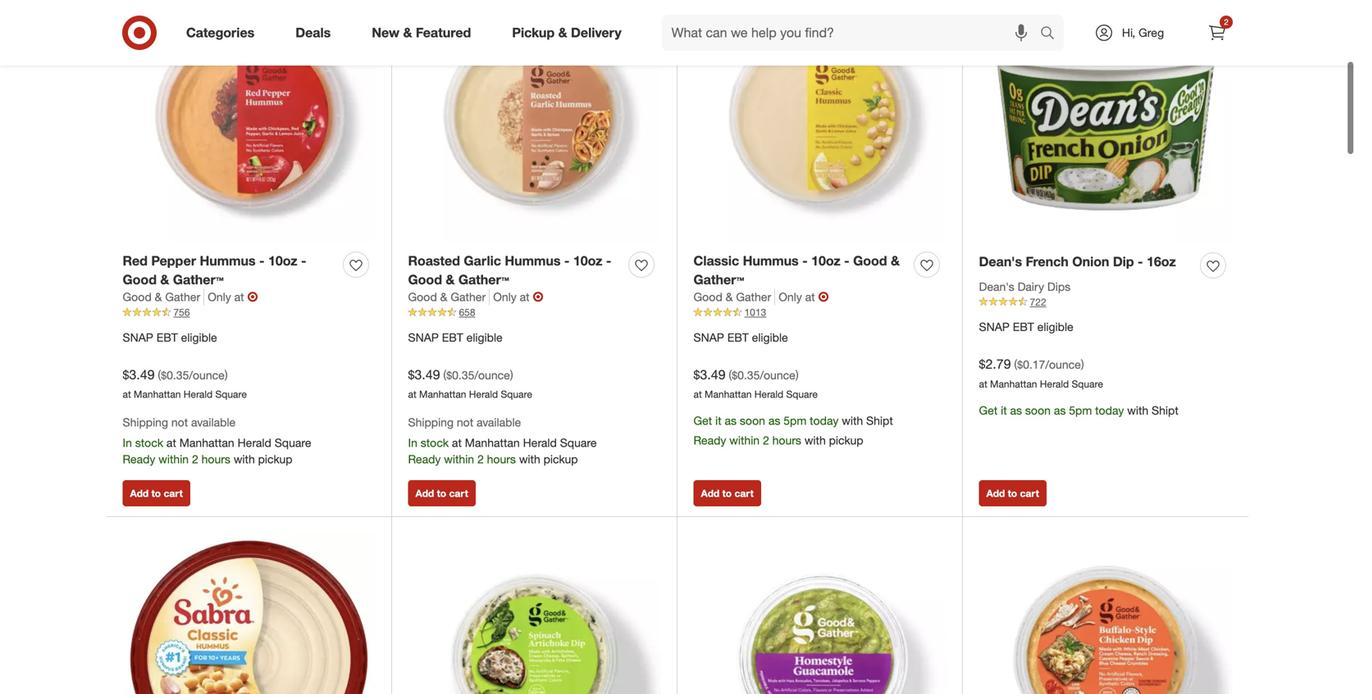 Task type: vqa. For each thing, say whether or not it's contained in the screenshot.
second 10OZ from left
yes



Task type: locate. For each thing, give the bounding box(es) containing it.
1 horizontal spatial shipping not available in stock at  manhattan herald square ready within 2 hours with pickup
[[408, 416, 597, 467]]

2 available from the left
[[477, 416, 521, 430]]

shipt inside get it as soon as 5pm today with shipt ready within 2 hours with pickup
[[866, 414, 893, 428]]

cart for red pepper hummus - 10oz - good & gather™
[[164, 488, 183, 500]]

shipping not available in stock at  manhattan herald square ready within 2 hours with pickup
[[123, 416, 311, 467], [408, 416, 597, 467]]

2 $0.35 from the left
[[447, 368, 475, 383]]

0 horizontal spatial good & gather only at ¬
[[123, 289, 258, 305]]

1 good & gather link from the left
[[123, 289, 204, 306]]

) down 756 link
[[225, 368, 228, 383]]

0 horizontal spatial 10oz
[[268, 253, 298, 269]]

it inside get it as soon as 5pm today with shipt ready within 2 hours with pickup
[[716, 414, 722, 428]]

only down red pepper hummus - 10oz - good & gather™ on the left of page
[[208, 290, 231, 305]]

ebt for hummus
[[728, 331, 749, 345]]

it
[[1001, 404, 1007, 418], [716, 414, 722, 428]]

snap ebt eligible down "756"
[[123, 331, 217, 345]]

&
[[403, 25, 412, 41], [558, 25, 567, 41], [891, 253, 900, 269], [160, 272, 169, 288], [446, 272, 455, 288], [155, 290, 162, 305], [440, 290, 448, 305], [726, 290, 733, 305]]

add to cart button for dean's french onion dip - 16oz
[[979, 481, 1047, 507]]

today inside get it as soon as 5pm today with shipt ready within 2 hours with pickup
[[810, 414, 839, 428]]

shipt for get it as soon as 5pm today with shipt ready within 2 hours with pickup
[[866, 414, 893, 428]]

add for dean's french onion dip - 16oz
[[987, 488, 1005, 500]]

3 only from the left
[[779, 290, 802, 305]]

delivery
[[571, 25, 622, 41]]

get inside get it as soon as 5pm today with shipt ready within 2 hours with pickup
[[694, 414, 712, 428]]

gather™ down pepper
[[173, 272, 224, 288]]

/ounce for pepper
[[189, 368, 225, 383]]

2 $3.49 ( $0.35 /ounce ) at manhattan herald square from the left
[[408, 367, 532, 401]]

2 horizontal spatial $3.49 ( $0.35 /ounce ) at manhattan herald square
[[694, 367, 818, 401]]

$3.49 ( $0.35 /ounce ) at manhattan herald square up get it as soon as 5pm today with shipt ready within 2 hours with pickup
[[694, 367, 818, 401]]

0 horizontal spatial today
[[810, 414, 839, 428]]

$0.35 down 1013 on the right top of the page
[[732, 368, 760, 383]]

(
[[1015, 358, 1018, 372], [158, 368, 161, 383], [443, 368, 447, 383], [729, 368, 732, 383]]

ebt for pepper
[[157, 331, 178, 345]]

not for roasted garlic hummus - 10oz - good & gather™
[[457, 416, 474, 430]]

3 add to cart button from the left
[[694, 481, 761, 507]]

10oz up 1013 link
[[812, 253, 841, 269]]

0 horizontal spatial hummus
[[200, 253, 256, 269]]

gather up 1013 on the right top of the page
[[736, 290, 771, 305]]

1 horizontal spatial shipping
[[408, 416, 454, 430]]

0 horizontal spatial gather™
[[173, 272, 224, 288]]

dean's left dairy
[[979, 280, 1015, 294]]

2 ¬ from the left
[[533, 289, 544, 305]]

snap ebt eligible for french
[[979, 320, 1074, 334]]

3 $3.49 from the left
[[694, 367, 726, 383]]

1 add to cart button from the left
[[123, 481, 190, 507]]

good
[[853, 253, 887, 269], [123, 272, 157, 288], [408, 272, 442, 288], [123, 290, 152, 305], [408, 290, 437, 305], [694, 290, 723, 305]]

1 add to cart from the left
[[130, 488, 183, 500]]

0 horizontal spatial shipping not available in stock at  manhattan herald square ready within 2 hours with pickup
[[123, 416, 311, 467]]

$3.49
[[123, 367, 155, 383], [408, 367, 440, 383], [694, 367, 726, 383]]

/ounce inside $2.79 ( $0.17 /ounce ) at manhattan herald square
[[1046, 358, 1081, 372]]

homestyle guacamole - 10oz - good & gather™ image
[[694, 534, 946, 695], [694, 534, 946, 695]]

$0.17
[[1018, 358, 1046, 372]]

1 $3.49 ( $0.35 /ounce ) at manhattan herald square from the left
[[123, 367, 247, 401]]

eligible for pepper
[[181, 331, 217, 345]]

eligible for garlic
[[467, 331, 503, 345]]

2 add to cart from the left
[[416, 488, 468, 500]]

within inside get it as soon as 5pm today with shipt ready within 2 hours with pickup
[[730, 434, 760, 448]]

gather for hummus
[[736, 290, 771, 305]]

0 horizontal spatial $0.35
[[161, 368, 189, 383]]

french
[[1026, 254, 1069, 270]]

dean's french onion dip - 16oz image
[[979, 0, 1233, 243], [979, 0, 1233, 243]]

add
[[130, 488, 149, 500], [416, 488, 434, 500], [701, 488, 720, 500], [987, 488, 1005, 500]]

0 horizontal spatial get
[[694, 414, 712, 428]]

hummus inside red pepper hummus - 10oz - good & gather™
[[200, 253, 256, 269]]

dips
[[1048, 280, 1071, 294]]

1 horizontal spatial shipt
[[1152, 404, 1179, 418]]

hummus right pepper
[[200, 253, 256, 269]]

2
[[1224, 17, 1229, 27], [763, 434, 769, 448], [192, 452, 198, 467], [478, 452, 484, 467]]

to for roasted garlic hummus - 10oz - good & gather™
[[437, 488, 446, 500]]

stock for red pepper hummus - 10oz - good & gather™
[[135, 436, 163, 450]]

only
[[208, 290, 231, 305], [493, 290, 517, 305], [779, 290, 802, 305]]

gather up "756"
[[165, 290, 200, 305]]

1 gather™ from the left
[[173, 272, 224, 288]]

ebt down 658
[[442, 331, 463, 345]]

2 horizontal spatial good & gather link
[[694, 289, 776, 306]]

ready
[[694, 434, 726, 448], [123, 452, 155, 467], [408, 452, 441, 467]]

stock
[[135, 436, 163, 450], [421, 436, 449, 450]]

0 horizontal spatial ready
[[123, 452, 155, 467]]

to
[[151, 488, 161, 500], [437, 488, 446, 500], [723, 488, 732, 500], [1008, 488, 1018, 500]]

ebt
[[1013, 320, 1034, 334], [157, 331, 178, 345], [442, 331, 463, 345], [728, 331, 749, 345]]

hummus for pepper
[[200, 253, 256, 269]]

& inside the roasted garlic hummus - 10oz - good & gather™
[[446, 272, 455, 288]]

shipt
[[1152, 404, 1179, 418], [866, 414, 893, 428]]

2 horizontal spatial ready
[[694, 434, 726, 448]]

2 cart from the left
[[449, 488, 468, 500]]

1 horizontal spatial within
[[444, 452, 474, 467]]

3 $3.49 ( $0.35 /ounce ) at manhattan herald square from the left
[[694, 367, 818, 401]]

0 horizontal spatial hours
[[202, 452, 230, 467]]

classic hummus - 10oz - good & gather™
[[694, 253, 900, 288]]

4 add to cart button from the left
[[979, 481, 1047, 507]]

1 to from the left
[[151, 488, 161, 500]]

2 horizontal spatial hours
[[773, 434, 802, 448]]

0 horizontal spatial shipping
[[123, 416, 168, 430]]

$0.35 for roasted garlic hummus - 10oz - good & gather™
[[447, 368, 475, 383]]

1 good & gather only at ¬ from the left
[[123, 289, 258, 305]]

pickup
[[829, 434, 864, 448], [258, 452, 293, 467], [544, 452, 578, 467]]

good & gather only at ¬
[[123, 289, 258, 305], [408, 289, 544, 305], [694, 289, 829, 305]]

) inside $2.79 ( $0.17 /ounce ) at manhattan herald square
[[1081, 358, 1084, 372]]

2 10oz from the left
[[573, 253, 603, 269]]

snap for red pepper hummus - 10oz - good & gather™
[[123, 331, 153, 345]]

dean's dairy dips
[[979, 280, 1071, 294]]

5pm for get it as soon as 5pm today with shipt ready within 2 hours with pickup
[[784, 414, 807, 428]]

/ounce down "756"
[[189, 368, 225, 383]]

2 horizontal spatial gather
[[736, 290, 771, 305]]

0 horizontal spatial pickup
[[258, 452, 293, 467]]

$0.35 down "756"
[[161, 368, 189, 383]]

0 vertical spatial dean's
[[979, 254, 1022, 270]]

available for pepper
[[191, 416, 236, 430]]

snap ebt eligible down 658
[[408, 331, 503, 345]]

soon for get it as soon as 5pm today with shipt ready within 2 hours with pickup
[[740, 414, 765, 428]]

snap ebt eligible down 1013 on the right top of the page
[[694, 331, 788, 345]]

10oz up 756 link
[[268, 253, 298, 269]]

dean's
[[979, 254, 1022, 270], [979, 280, 1015, 294]]

2 horizontal spatial good & gather only at ¬
[[694, 289, 829, 305]]

2 stock from the left
[[421, 436, 449, 450]]

1 horizontal spatial only
[[493, 290, 517, 305]]

1 horizontal spatial $0.35
[[447, 368, 475, 383]]

snap down classic at the top right of page
[[694, 331, 724, 345]]

2 horizontal spatial gather™
[[694, 272, 744, 288]]

herald
[[1040, 378, 1069, 391], [184, 389, 213, 401], [469, 389, 498, 401], [755, 389, 784, 401], [238, 436, 271, 450], [523, 436, 557, 450]]

0 horizontal spatial within
[[159, 452, 189, 467]]

2 horizontal spatial pickup
[[829, 434, 864, 448]]

roasted garlic hummus - 10oz - good & gather™
[[408, 253, 612, 288]]

3 good & gather only at ¬ from the left
[[694, 289, 829, 305]]

0 horizontal spatial gather
[[165, 290, 200, 305]]

2 in from the left
[[408, 436, 418, 450]]

3 gather from the left
[[736, 290, 771, 305]]

0 horizontal spatial it
[[716, 414, 722, 428]]

3 good & gather link from the left
[[694, 289, 776, 306]]

1 only from the left
[[208, 290, 231, 305]]

within for roasted garlic hummus - 10oz - good & gather™
[[444, 452, 474, 467]]

search
[[1033, 26, 1072, 42]]

$3.49 ( $0.35 /ounce ) at manhattan herald square down 658
[[408, 367, 532, 401]]

hummus up 1013 on the right top of the page
[[743, 253, 799, 269]]

good & gather link for red
[[123, 289, 204, 306]]

/ounce up get it as soon as 5pm today with shipt ready within 2 hours with pickup
[[760, 368, 796, 383]]

red pepper hummus - 10oz - good & gather™ link
[[123, 252, 337, 289]]

1 10oz from the left
[[268, 253, 298, 269]]

-
[[259, 253, 265, 269], [301, 253, 307, 269], [564, 253, 570, 269], [606, 253, 612, 269], [803, 253, 808, 269], [844, 253, 850, 269], [1138, 254, 1143, 270]]

1013 link
[[694, 306, 946, 320]]

get it as soon as 5pm today with shipt ready within 2 hours with pickup
[[694, 414, 893, 448]]

good & gather link up 658
[[408, 289, 490, 306]]

1 horizontal spatial stock
[[421, 436, 449, 450]]

snap ebt eligible for garlic
[[408, 331, 503, 345]]

5pm
[[1069, 404, 1092, 418], [784, 414, 807, 428]]

10oz inside the roasted garlic hummus - 10oz - good & gather™
[[573, 253, 603, 269]]

1 hummus from the left
[[200, 253, 256, 269]]

dairy
[[1018, 280, 1045, 294]]

2 add to cart button from the left
[[408, 481, 476, 507]]

only for pepper
[[208, 290, 231, 305]]

2 not from the left
[[457, 416, 474, 430]]

$3.49 ( $0.35 /ounce ) at manhattan herald square down "756"
[[123, 367, 247, 401]]

snap down red
[[123, 331, 153, 345]]

1013
[[745, 307, 767, 319]]

gather for garlic
[[451, 290, 486, 305]]

manhattan for red pepper hummus - 10oz - good & gather™
[[134, 389, 181, 401]]

1 cart from the left
[[164, 488, 183, 500]]

snap ebt eligible down 722
[[979, 320, 1074, 334]]

2 horizontal spatial $3.49
[[694, 367, 726, 383]]

1 gather from the left
[[165, 290, 200, 305]]

1 shipping from the left
[[123, 416, 168, 430]]

cart
[[164, 488, 183, 500], [449, 488, 468, 500], [735, 488, 754, 500], [1020, 488, 1039, 500]]

1 dean's from the top
[[979, 254, 1022, 270]]

at inside $2.79 ( $0.17 /ounce ) at manhattan herald square
[[979, 378, 988, 391]]

( for dean's french onion dip - 16oz
[[1015, 358, 1018, 372]]

3 ¬ from the left
[[819, 289, 829, 305]]

1 horizontal spatial 10oz
[[573, 253, 603, 269]]

1 available from the left
[[191, 416, 236, 430]]

good inside the roasted garlic hummus - 10oz - good & gather™
[[408, 272, 442, 288]]

1 horizontal spatial not
[[457, 416, 474, 430]]

3 add to cart from the left
[[701, 488, 754, 500]]

2 $3.49 from the left
[[408, 367, 440, 383]]

0 horizontal spatial ¬
[[247, 289, 258, 305]]

) up get it as soon as 5pm today with shipt ready within 2 hours with pickup
[[796, 368, 799, 383]]

4 cart from the left
[[1020, 488, 1039, 500]]

¬ up 756 link
[[247, 289, 258, 305]]

$2.79 ( $0.17 /ounce ) at manhattan herald square
[[979, 357, 1104, 391]]

2 horizontal spatial only
[[779, 290, 802, 305]]

0 horizontal spatial good & gather link
[[123, 289, 204, 306]]

0 horizontal spatial soon
[[740, 414, 765, 428]]

4 add to cart from the left
[[987, 488, 1039, 500]]

1 horizontal spatial $3.49 ( $0.35 /ounce ) at manhattan herald square
[[408, 367, 532, 401]]

0 horizontal spatial 5pm
[[784, 414, 807, 428]]

it for get it as soon as 5pm today with shipt ready within 2 hours with pickup
[[716, 414, 722, 428]]

/ounce
[[1046, 358, 1081, 372], [189, 368, 225, 383], [475, 368, 510, 383], [760, 368, 796, 383]]

gather™ inside classic hummus - 10oz - good & gather™
[[694, 272, 744, 288]]

0 horizontal spatial available
[[191, 416, 236, 430]]

1 horizontal spatial gather
[[451, 290, 486, 305]]

1 horizontal spatial pickup
[[544, 452, 578, 467]]

manhattan for roasted garlic hummus - 10oz - good & gather™
[[419, 389, 466, 401]]

2 shipping from the left
[[408, 416, 454, 430]]

5pm inside get it as soon as 5pm today with shipt ready within 2 hours with pickup
[[784, 414, 807, 428]]

3 10oz from the left
[[812, 253, 841, 269]]

1 vertical spatial dean's
[[979, 280, 1015, 294]]

2 add from the left
[[416, 488, 434, 500]]

3 cart from the left
[[735, 488, 754, 500]]

hummus inside the roasted garlic hummus - 10oz - good & gather™
[[505, 253, 561, 269]]

hours for roasted garlic hummus - 10oz - good & gather™
[[487, 452, 516, 467]]

ebt down "756"
[[157, 331, 178, 345]]

hummus right the garlic
[[505, 253, 561, 269]]

2 to from the left
[[437, 488, 446, 500]]

¬ up 658 link
[[533, 289, 544, 305]]

0 horizontal spatial in
[[123, 436, 132, 450]]

to for classic hummus - 10oz - good & gather™
[[723, 488, 732, 500]]

1 horizontal spatial hummus
[[505, 253, 561, 269]]

$0.35 for red pepper hummus - 10oz - good & gather™
[[161, 368, 189, 383]]

$0.35
[[161, 368, 189, 383], [447, 368, 475, 383], [732, 368, 760, 383]]

within
[[730, 434, 760, 448], [159, 452, 189, 467], [444, 452, 474, 467]]

1 horizontal spatial $3.49
[[408, 367, 440, 383]]

4 add from the left
[[987, 488, 1005, 500]]

herald for garlic
[[469, 389, 498, 401]]

2 only from the left
[[493, 290, 517, 305]]

2 good & gather link from the left
[[408, 289, 490, 306]]

4 to from the left
[[1008, 488, 1018, 500]]

1 in from the left
[[123, 436, 132, 450]]

¬ up 1013 link
[[819, 289, 829, 305]]

3 $0.35 from the left
[[732, 368, 760, 383]]

herald for pepper
[[184, 389, 213, 401]]

in
[[123, 436, 132, 450], [408, 436, 418, 450]]

snap ebt eligible for hummus
[[694, 331, 788, 345]]

/ounce for hummus
[[760, 368, 796, 383]]

2 good & gather only at ¬ from the left
[[408, 289, 544, 305]]

as
[[1010, 404, 1022, 418], [1054, 404, 1066, 418], [725, 414, 737, 428], [769, 414, 781, 428]]

1 horizontal spatial gather™
[[459, 272, 509, 288]]

0 horizontal spatial not
[[171, 416, 188, 430]]

good & gather only at ¬ for pepper
[[123, 289, 258, 305]]

onion
[[1073, 254, 1110, 270]]

eligible down 722
[[1038, 320, 1074, 334]]

gather™ down classic at the top right of page
[[694, 272, 744, 288]]

2 horizontal spatial ¬
[[819, 289, 829, 305]]

eligible
[[1038, 320, 1074, 334], [181, 331, 217, 345], [467, 331, 503, 345], [752, 331, 788, 345]]

1 horizontal spatial good & gather link
[[408, 289, 490, 306]]

$2.79
[[979, 357, 1011, 373]]

available for garlic
[[477, 416, 521, 430]]

today
[[1096, 404, 1124, 418], [810, 414, 839, 428]]

with
[[1128, 404, 1149, 418], [842, 414, 863, 428], [805, 434, 826, 448], [234, 452, 255, 467], [519, 452, 540, 467]]

gather for pepper
[[165, 290, 200, 305]]

3 gather™ from the left
[[694, 272, 744, 288]]

only down classic hummus - 10oz - good & gather™
[[779, 290, 802, 305]]

1 not from the left
[[171, 416, 188, 430]]

1 horizontal spatial it
[[1001, 404, 1007, 418]]

1 horizontal spatial hours
[[487, 452, 516, 467]]

3 hummus from the left
[[743, 253, 799, 269]]

1 shipping not available in stock at  manhattan herald square ready within 2 hours with pickup from the left
[[123, 416, 311, 467]]

new & featured link
[[358, 15, 492, 51]]

dean's french onion dip - 16oz
[[979, 254, 1176, 270]]

0 horizontal spatial $3.49
[[123, 367, 155, 383]]

soon inside get it as soon as 5pm today with shipt ready within 2 hours with pickup
[[740, 414, 765, 428]]

deals link
[[282, 15, 351, 51]]

eligible down "756"
[[181, 331, 217, 345]]

good & gather only at ¬ up 658
[[408, 289, 544, 305]]

1 ¬ from the left
[[247, 289, 258, 305]]

snap
[[979, 320, 1010, 334], [123, 331, 153, 345], [408, 331, 439, 345], [694, 331, 724, 345]]

snap for roasted garlic hummus - 10oz - good & gather™
[[408, 331, 439, 345]]

manhattan
[[990, 378, 1037, 391], [134, 389, 181, 401], [419, 389, 466, 401], [705, 389, 752, 401], [179, 436, 234, 450], [465, 436, 520, 450]]

gather™ inside red pepper hummus - 10oz - good & gather™
[[173, 272, 224, 288]]

) for hummus
[[796, 368, 799, 383]]

ebt down 1013 on the right top of the page
[[728, 331, 749, 345]]

square for garlic
[[501, 389, 532, 401]]

sabra classic hummus - 10oz image
[[123, 534, 375, 695], [123, 534, 375, 695]]

1 $0.35 from the left
[[161, 368, 189, 383]]

2 gather™ from the left
[[459, 272, 509, 288]]

1 horizontal spatial today
[[1096, 404, 1124, 418]]

1 horizontal spatial soon
[[1026, 404, 1051, 418]]

herald inside $2.79 ( $0.17 /ounce ) at manhattan herald square
[[1040, 378, 1069, 391]]

soon
[[1026, 404, 1051, 418], [740, 414, 765, 428]]

available
[[191, 416, 236, 430], [477, 416, 521, 430]]

0 horizontal spatial stock
[[135, 436, 163, 450]]

get for get it as soon as 5pm today with shipt
[[979, 404, 998, 418]]

dean's up the 'dean's dairy dips'
[[979, 254, 1022, 270]]

snap up $2.79
[[979, 320, 1010, 334]]

new & featured
[[372, 25, 471, 41]]

classic hummus - 10oz - good & gather™ link
[[694, 252, 908, 289]]

ebt for french
[[1013, 320, 1034, 334]]

gather™ for garlic
[[459, 272, 509, 288]]

2 dean's from the top
[[979, 280, 1015, 294]]

1 add from the left
[[130, 488, 149, 500]]

$0.35 down 658
[[447, 368, 475, 383]]

dip
[[1113, 254, 1134, 270]]

only down the roasted garlic hummus - 10oz - good & gather™
[[493, 290, 517, 305]]

add to cart
[[130, 488, 183, 500], [416, 488, 468, 500], [701, 488, 754, 500], [987, 488, 1039, 500]]

classic hummus - 10oz - good & gather™ image
[[694, 0, 946, 242], [694, 0, 946, 242]]

( inside $2.79 ( $0.17 /ounce ) at manhattan herald square
[[1015, 358, 1018, 372]]

¬
[[247, 289, 258, 305], [533, 289, 544, 305], [819, 289, 829, 305]]

) up get it as soon as 5pm today with shipt at the right of the page
[[1081, 358, 1084, 372]]

10oz inside red pepper hummus - 10oz - good & gather™
[[268, 253, 298, 269]]

2 hummus from the left
[[505, 253, 561, 269]]

1 horizontal spatial ¬
[[533, 289, 544, 305]]

today for get it as soon as 5pm today with shipt ready within 2 hours with pickup
[[810, 414, 839, 428]]

gather up 658
[[451, 290, 486, 305]]

10oz up 658 link
[[573, 253, 603, 269]]

1 horizontal spatial good & gather only at ¬
[[408, 289, 544, 305]]

dean's for dean's french onion dip - 16oz
[[979, 254, 1022, 270]]

gather™ for pepper
[[173, 272, 224, 288]]

square inside $2.79 ( $0.17 /ounce ) at manhattan herald square
[[1072, 378, 1104, 391]]

1 $3.49 from the left
[[123, 367, 155, 383]]

2 horizontal spatial hummus
[[743, 253, 799, 269]]

snap down roasted
[[408, 331, 439, 345]]

add to cart for roasted garlic hummus - 10oz - good & gather™
[[416, 488, 468, 500]]

gather™ down the garlic
[[459, 272, 509, 288]]

manhattan inside $2.79 ( $0.17 /ounce ) at manhattan herald square
[[990, 378, 1037, 391]]

good & gather link up "756"
[[123, 289, 204, 306]]

658 link
[[408, 306, 661, 320]]

$3.49 ( $0.35 /ounce ) at manhattan herald square
[[123, 367, 247, 401], [408, 367, 532, 401], [694, 367, 818, 401]]

spinach artichoke dip - 12oz - good & gather™ image
[[408, 534, 661, 695], [408, 534, 661, 695]]

square for pepper
[[215, 389, 247, 401]]

not
[[171, 416, 188, 430], [457, 416, 474, 430]]

roasted garlic hummus - 10oz - good & gather™ image
[[408, 0, 661, 242], [408, 0, 661, 242]]

at
[[234, 290, 244, 305], [520, 290, 530, 305], [805, 290, 815, 305], [979, 378, 988, 391], [123, 389, 131, 401], [408, 389, 417, 401], [694, 389, 702, 401], [167, 436, 176, 450], [452, 436, 462, 450]]

10oz
[[268, 253, 298, 269], [573, 253, 603, 269], [812, 253, 841, 269]]

gather™ inside the roasted garlic hummus - 10oz - good & gather™
[[459, 272, 509, 288]]

in for roasted garlic hummus - 10oz - good & gather™
[[408, 436, 418, 450]]

1 horizontal spatial available
[[477, 416, 521, 430]]

1 horizontal spatial in
[[408, 436, 418, 450]]

/ounce down 658
[[475, 368, 510, 383]]

good & gather link up 1013 on the right top of the page
[[694, 289, 776, 306]]

)
[[1081, 358, 1084, 372], [225, 368, 228, 383], [510, 368, 513, 383], [796, 368, 799, 383]]

good & gather only at ¬ up "756"
[[123, 289, 258, 305]]

buffalo-style chicken dip - 10oz - good & gather™ image
[[979, 534, 1233, 695], [979, 534, 1233, 695]]

eligible down 1013 on the right top of the page
[[752, 331, 788, 345]]

3 add from the left
[[701, 488, 720, 500]]

1 stock from the left
[[135, 436, 163, 450]]

to for dean's french onion dip - 16oz
[[1008, 488, 1018, 500]]

deals
[[296, 25, 331, 41]]

hummus
[[200, 253, 256, 269], [505, 253, 561, 269], [743, 253, 799, 269]]

2 horizontal spatial within
[[730, 434, 760, 448]]

3 to from the left
[[723, 488, 732, 500]]

eligible down 658
[[467, 331, 503, 345]]

good inside classic hummus - 10oz - good & gather™
[[853, 253, 887, 269]]

gather
[[165, 290, 200, 305], [451, 290, 486, 305], [736, 290, 771, 305]]

/ounce up get it as soon as 5pm today with shipt at the right of the page
[[1046, 358, 1081, 372]]

1 horizontal spatial 5pm
[[1069, 404, 1092, 418]]

red pepper hummus - 10oz - good & gather™ image
[[123, 0, 375, 242], [123, 0, 375, 242]]

shipt for get it as soon as 5pm today with shipt
[[1152, 404, 1179, 418]]

ebt down 722
[[1013, 320, 1034, 334]]

2 shipping not available in stock at  manhattan herald square ready within 2 hours with pickup from the left
[[408, 416, 597, 467]]

) down 658 link
[[510, 368, 513, 383]]

square
[[1072, 378, 1104, 391], [215, 389, 247, 401], [501, 389, 532, 401], [786, 389, 818, 401], [275, 436, 311, 450], [560, 436, 597, 450]]

manhattan for dean's french onion dip - 16oz
[[990, 378, 1037, 391]]

0 horizontal spatial only
[[208, 290, 231, 305]]

gather™
[[173, 272, 224, 288], [459, 272, 509, 288], [694, 272, 744, 288]]

add to cart button
[[123, 481, 190, 507], [408, 481, 476, 507], [694, 481, 761, 507], [979, 481, 1047, 507]]

2 horizontal spatial $0.35
[[732, 368, 760, 383]]

2 gather from the left
[[451, 290, 486, 305]]

snap ebt eligible
[[979, 320, 1074, 334], [123, 331, 217, 345], [408, 331, 503, 345], [694, 331, 788, 345]]

1 horizontal spatial ready
[[408, 452, 441, 467]]

featured
[[416, 25, 471, 41]]

hours
[[773, 434, 802, 448], [202, 452, 230, 467], [487, 452, 516, 467]]

good & gather only at ¬ up 1013 on the right top of the page
[[694, 289, 829, 305]]

good & gather link
[[123, 289, 204, 306], [408, 289, 490, 306], [694, 289, 776, 306]]

$3.49 for roasted garlic hummus - 10oz - good & gather™
[[408, 367, 440, 383]]

2 horizontal spatial 10oz
[[812, 253, 841, 269]]

0 horizontal spatial shipt
[[866, 414, 893, 428]]

1 horizontal spatial get
[[979, 404, 998, 418]]

0 horizontal spatial $3.49 ( $0.35 /ounce ) at manhattan herald square
[[123, 367, 247, 401]]

shipping
[[123, 416, 168, 430], [408, 416, 454, 430]]



Task type: describe. For each thing, give the bounding box(es) containing it.
add to cart for classic hummus - 10oz - good & gather™
[[701, 488, 754, 500]]

pickup
[[512, 25, 555, 41]]

hours inside get it as soon as 5pm today with shipt ready within 2 hours with pickup
[[773, 434, 802, 448]]

garlic
[[464, 253, 501, 269]]

& inside classic hummus - 10oz - good & gather™
[[891, 253, 900, 269]]

dean's french onion dip - 16oz link
[[979, 253, 1176, 271]]

add to cart button for classic hummus - 10oz - good & gather™
[[694, 481, 761, 507]]

good & gather only at ¬ for hummus
[[694, 289, 829, 305]]

dean's for dean's dairy dips
[[979, 280, 1015, 294]]

( for classic hummus - 10oz - good & gather™
[[729, 368, 732, 383]]

ready for red pepper hummus - 10oz - good & gather™
[[123, 452, 155, 467]]

add for red pepper hummus - 10oz - good & gather™
[[130, 488, 149, 500]]

hummus for garlic
[[505, 253, 561, 269]]

& inside red pepper hummus - 10oz - good & gather™
[[160, 272, 169, 288]]

classic
[[694, 253, 739, 269]]

hummus inside classic hummus - 10oz - good & gather™
[[743, 253, 799, 269]]

get for get it as soon as 5pm today with shipt ready within 2 hours with pickup
[[694, 414, 712, 428]]

snap for classic hummus - 10oz - good & gather™
[[694, 331, 724, 345]]

( for red pepper hummus - 10oz - good & gather™
[[158, 368, 161, 383]]

eligible for hummus
[[752, 331, 788, 345]]

722 link
[[979, 295, 1233, 310]]

/ounce for french
[[1046, 358, 1081, 372]]

pickup & delivery
[[512, 25, 622, 41]]

categories link
[[172, 15, 275, 51]]

hi, greg
[[1122, 25, 1164, 40]]

2 link
[[1200, 15, 1236, 51]]

$3.49 ( $0.35 /ounce ) at manhattan herald square for red pepper hummus - 10oz - good & gather™
[[123, 367, 247, 401]]

add to cart for red pepper hummus - 10oz - good & gather™
[[130, 488, 183, 500]]

categories
[[186, 25, 255, 41]]

¬ for pepper
[[247, 289, 258, 305]]

cart for classic hummus - 10oz - good & gather™
[[735, 488, 754, 500]]

get it as soon as 5pm today with shipt
[[979, 404, 1179, 418]]

- inside dean's french onion dip - 16oz link
[[1138, 254, 1143, 270]]

red
[[123, 253, 148, 269]]

roasted
[[408, 253, 460, 269]]

pickup for roasted garlic hummus - 10oz - good & gather™
[[544, 452, 578, 467]]

within for red pepper hummus - 10oz - good & gather™
[[159, 452, 189, 467]]

greg
[[1139, 25, 1164, 40]]

red pepper hummus - 10oz - good & gather™
[[123, 253, 307, 288]]

add to cart button for red pepper hummus - 10oz - good & gather™
[[123, 481, 190, 507]]

) for pepper
[[225, 368, 228, 383]]

add to cart for dean's french onion dip - 16oz
[[987, 488, 1039, 500]]

pickup for red pepper hummus - 10oz - good & gather™
[[258, 452, 293, 467]]

¬ for garlic
[[533, 289, 544, 305]]

shipping not available in stock at  manhattan herald square ready within 2 hours with pickup for garlic
[[408, 416, 597, 467]]

722
[[1030, 296, 1047, 308]]

in for red pepper hummus - 10oz - good & gather™
[[123, 436, 132, 450]]

/ounce for garlic
[[475, 368, 510, 383]]

pickup & delivery link
[[498, 15, 642, 51]]

hours for red pepper hummus - 10oz - good & gather™
[[202, 452, 230, 467]]

soon for get it as soon as 5pm today with shipt
[[1026, 404, 1051, 418]]

roasted garlic hummus - 10oz - good & gather™ link
[[408, 252, 622, 289]]

only for hummus
[[779, 290, 802, 305]]

stock for roasted garlic hummus - 10oz - good & gather™
[[421, 436, 449, 450]]

ready inside get it as soon as 5pm today with shipt ready within 2 hours with pickup
[[694, 434, 726, 448]]

pepper
[[151, 253, 196, 269]]

¬ for hummus
[[819, 289, 829, 305]]

) for french
[[1081, 358, 1084, 372]]

herald for hummus
[[755, 389, 784, 401]]

good & gather only at ¬ for garlic
[[408, 289, 544, 305]]

add to cart button for roasted garlic hummus - 10oz - good & gather™
[[408, 481, 476, 507]]

658
[[459, 307, 476, 319]]

not for red pepper hummus - 10oz - good & gather™
[[171, 416, 188, 430]]

2 inside get it as soon as 5pm today with shipt ready within 2 hours with pickup
[[763, 434, 769, 448]]

shipping for roasted garlic hummus - 10oz - good & gather™
[[408, 416, 454, 430]]

$3.49 for classic hummus - 10oz - good & gather™
[[694, 367, 726, 383]]

$3.49 for red pepper hummus - 10oz - good & gather™
[[123, 367, 155, 383]]

good & gather link for classic
[[694, 289, 776, 306]]

ebt for garlic
[[442, 331, 463, 345]]

new
[[372, 25, 400, 41]]

shipping not available in stock at  manhattan herald square ready within 2 hours with pickup for pepper
[[123, 416, 311, 467]]

herald for french
[[1040, 378, 1069, 391]]

cart for dean's french onion dip - 16oz
[[1020, 488, 1039, 500]]

pickup inside get it as soon as 5pm today with shipt ready within 2 hours with pickup
[[829, 434, 864, 448]]

to for red pepper hummus - 10oz - good & gather™
[[151, 488, 161, 500]]

hi,
[[1122, 25, 1136, 40]]

eligible for french
[[1038, 320, 1074, 334]]

add for classic hummus - 10oz - good & gather™
[[701, 488, 720, 500]]

$3.49 ( $0.35 /ounce ) at manhattan herald square for classic hummus - 10oz - good & gather™
[[694, 367, 818, 401]]

756
[[174, 307, 190, 319]]

) for garlic
[[510, 368, 513, 383]]

snap for dean's french onion dip - 16oz
[[979, 320, 1010, 334]]

square for hummus
[[786, 389, 818, 401]]

$3.49 ( $0.35 /ounce ) at manhattan herald square for roasted garlic hummus - 10oz - good & gather™
[[408, 367, 532, 401]]

$0.35 for classic hummus - 10oz - good & gather™
[[732, 368, 760, 383]]

snap ebt eligible for pepper
[[123, 331, 217, 345]]

10oz for roasted garlic hummus - 10oz - good & gather™
[[573, 253, 603, 269]]

756 link
[[123, 306, 375, 320]]

5pm for get it as soon as 5pm today with shipt
[[1069, 404, 1092, 418]]

10oz inside classic hummus - 10oz - good & gather™
[[812, 253, 841, 269]]

good & gather link for roasted
[[408, 289, 490, 306]]

add for roasted garlic hummus - 10oz - good & gather™
[[416, 488, 434, 500]]

manhattan for classic hummus - 10oz - good & gather™
[[705, 389, 752, 401]]

16oz
[[1147, 254, 1176, 270]]

square for french
[[1072, 378, 1104, 391]]

10oz for red pepper hummus - 10oz - good & gather™
[[268, 253, 298, 269]]

cart for roasted garlic hummus - 10oz - good & gather™
[[449, 488, 468, 500]]

dean's dairy dips link
[[979, 279, 1071, 295]]

search button
[[1033, 15, 1072, 54]]

good inside red pepper hummus - 10oz - good & gather™
[[123, 272, 157, 288]]

What can we help you find? suggestions appear below search field
[[662, 15, 1045, 51]]

only for garlic
[[493, 290, 517, 305]]

shipping for red pepper hummus - 10oz - good & gather™
[[123, 416, 168, 430]]



